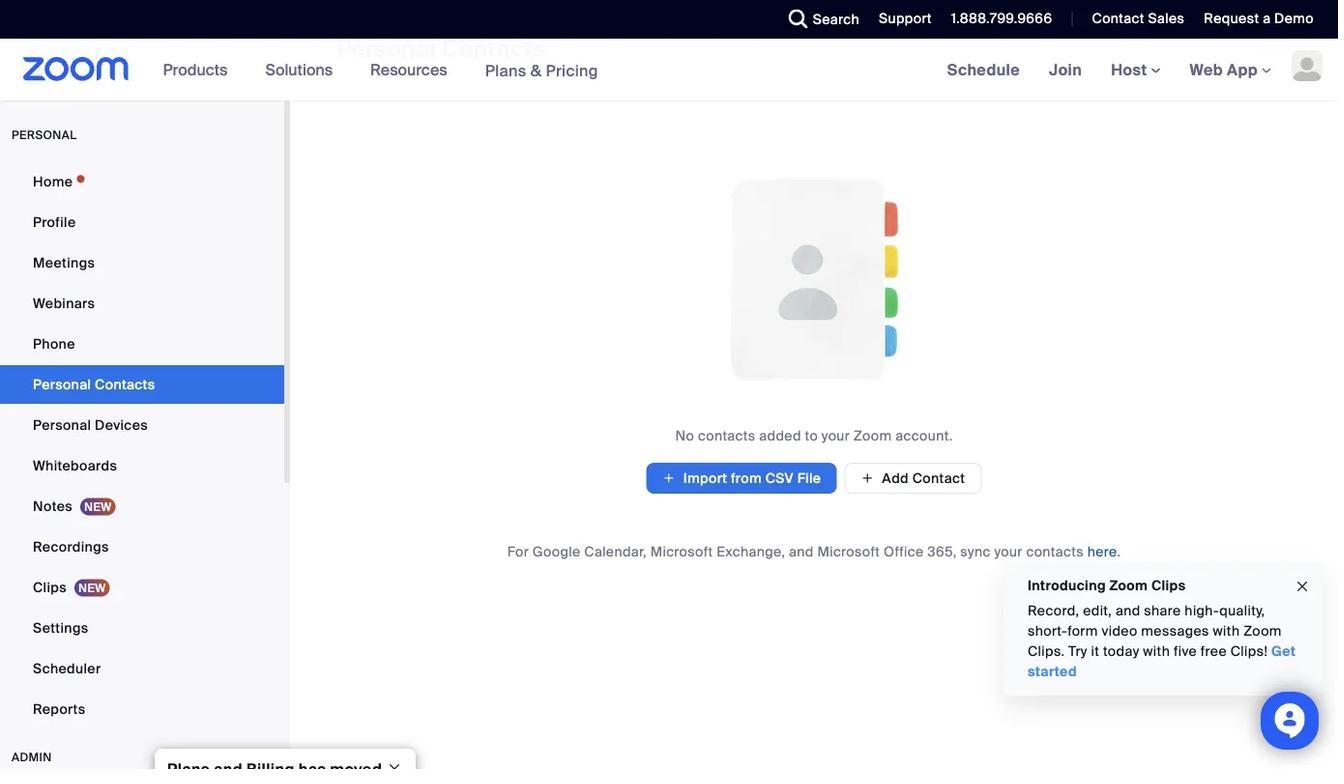 Task type: locate. For each thing, give the bounding box(es) containing it.
video
[[1102, 623, 1138, 641]]

zoom
[[854, 427, 892, 445], [1110, 577, 1149, 595], [1244, 623, 1282, 641]]

1 horizontal spatial with
[[1214, 623, 1240, 641]]

recordings
[[33, 538, 109, 556]]

here
[[1088, 543, 1118, 561]]

settings
[[33, 620, 89, 637]]

contacts left pricing
[[442, 34, 545, 64]]

your right sync
[[995, 543, 1023, 561]]

record,
[[1028, 603, 1080, 621]]

close image
[[379, 761, 410, 770]]

webinars
[[33, 295, 95, 312]]

2 vertical spatial personal
[[33, 416, 91, 434]]

whiteboards link
[[0, 447, 284, 486]]

2 horizontal spatial zoom
[[1244, 623, 1282, 641]]

add image inside import from csv file button
[[662, 469, 676, 488]]

home link
[[0, 163, 284, 201]]

import from csv file button
[[647, 463, 837, 494]]

clips up "share"
[[1152, 577, 1186, 595]]

0 horizontal spatial and
[[789, 543, 814, 561]]

contacts up introducing
[[1027, 543, 1084, 561]]

1 vertical spatial and
[[1116, 603, 1141, 621]]

add image inside add contact button
[[861, 470, 875, 488]]

form
[[1068, 623, 1099, 641]]

1 vertical spatial personal
[[33, 376, 91, 394]]

for google calendar, microsoft exchange, and microsoft office 365, sync your contacts here .
[[508, 543, 1121, 561]]

and inside 'record, edit, and share high-quality, short-form video messages with zoom clips. try it today with five free clips!'
[[1116, 603, 1141, 621]]

0 horizontal spatial your
[[822, 427, 850, 445]]

pricing
[[546, 60, 599, 81]]

personal for personal contacts link
[[33, 376, 91, 394]]

personal down phone
[[33, 376, 91, 394]]

solutions
[[265, 59, 333, 80]]

personal menu menu
[[0, 163, 284, 731]]

1 vertical spatial zoom
[[1110, 577, 1149, 595]]

resources button
[[371, 39, 456, 101]]

and up "video"
[[1116, 603, 1141, 621]]

plans & pricing link
[[485, 60, 599, 81], [485, 60, 599, 81]]

1 horizontal spatial contacts
[[1027, 543, 1084, 561]]

0 horizontal spatial with
[[1144, 643, 1171, 661]]

0 horizontal spatial personal contacts
[[33, 376, 155, 394]]

support link
[[865, 0, 937, 39], [879, 10, 932, 28]]

microsoft right calendar, on the bottom left
[[651, 543, 713, 561]]

0 vertical spatial contact
[[1093, 10, 1145, 28]]

your right to
[[822, 427, 850, 445]]

get started link
[[1028, 643, 1297, 681]]

microsoft
[[651, 543, 713, 561], [818, 543, 881, 561]]

free
[[1201, 643, 1228, 661]]

1 horizontal spatial contact
[[1093, 10, 1145, 28]]

resources
[[371, 59, 448, 80]]

with
[[1214, 623, 1240, 641], [1144, 643, 1171, 661]]

personal contacts
[[337, 34, 545, 64], [33, 376, 155, 394]]

0 horizontal spatial clips
[[33, 579, 67, 597]]

2 vertical spatial zoom
[[1244, 623, 1282, 641]]

with down messages at the bottom of page
[[1144, 643, 1171, 661]]

0 horizontal spatial contacts
[[95, 376, 155, 394]]

help link
[[1261, 34, 1292, 65]]

personal
[[337, 34, 436, 64], [33, 376, 91, 394], [33, 416, 91, 434]]

five
[[1174, 643, 1198, 661]]

add image left 'import'
[[662, 469, 676, 488]]

scheduler link
[[0, 650, 284, 689]]

to
[[805, 427, 818, 445]]

web app
[[1190, 59, 1258, 80]]

personal for the personal devices link
[[33, 416, 91, 434]]

personal up whiteboards on the bottom left
[[33, 416, 91, 434]]

zoom up clips! at the right bottom of the page
[[1244, 623, 1282, 641]]

join
[[1050, 59, 1083, 80]]

zoom logo image
[[23, 57, 129, 81]]

contacts up the devices
[[95, 376, 155, 394]]

add image left add at right
[[861, 470, 875, 488]]

zoom inside 'record, edit, and share high-quality, short-form video messages with zoom clips. try it today with five free clips!'
[[1244, 623, 1282, 641]]

record, edit, and share high-quality, short-form video messages with zoom clips. try it today with five free clips!
[[1028, 603, 1282, 661]]

1 vertical spatial contact
[[913, 470, 966, 488]]

contacts
[[698, 427, 756, 445], [1027, 543, 1084, 561]]

from
[[731, 470, 762, 488]]

1 vertical spatial personal contacts
[[33, 376, 155, 394]]

contacts inside personal menu 'menu'
[[95, 376, 155, 394]]

office
[[884, 543, 924, 561]]

zoom down .
[[1110, 577, 1149, 595]]

1.888.799.9666 button
[[937, 0, 1058, 39], [952, 10, 1053, 28]]

1 horizontal spatial zoom
[[1110, 577, 1149, 595]]

&
[[531, 60, 542, 81]]

1 horizontal spatial add image
[[861, 470, 875, 488]]

your
[[822, 427, 850, 445], [995, 543, 1023, 561]]

add contact
[[882, 470, 966, 488]]

0 vertical spatial contacts
[[698, 427, 756, 445]]

phone link
[[0, 325, 284, 364]]

contact
[[1093, 10, 1145, 28], [913, 470, 966, 488]]

meetings
[[33, 254, 95, 272]]

added
[[760, 427, 802, 445]]

quality,
[[1220, 603, 1266, 621]]

1 horizontal spatial and
[[1116, 603, 1141, 621]]

home
[[33, 173, 73, 191]]

and
[[789, 543, 814, 561], [1116, 603, 1141, 621]]

admin
[[12, 751, 52, 766]]

1 horizontal spatial microsoft
[[818, 543, 881, 561]]

1 vertical spatial your
[[995, 543, 1023, 561]]

clips!
[[1231, 643, 1268, 661]]

clips
[[1152, 577, 1186, 595], [33, 579, 67, 597]]

join link
[[1035, 39, 1097, 101]]

contact sales link
[[1078, 0, 1190, 39], [1093, 10, 1185, 28]]

1 horizontal spatial personal contacts
[[337, 34, 545, 64]]

contacts right the no
[[698, 427, 756, 445]]

personal right the solutions
[[337, 34, 436, 64]]

contact left sales
[[1093, 10, 1145, 28]]

with up free
[[1214, 623, 1240, 641]]

calendar,
[[585, 543, 647, 561]]

microsoft left office
[[818, 543, 881, 561]]

0 vertical spatial personal contacts
[[337, 34, 545, 64]]

and right exchange,
[[789, 543, 814, 561]]

0 horizontal spatial add image
[[662, 469, 676, 488]]

banner
[[0, 39, 1339, 102]]

banner containing products
[[0, 39, 1339, 102]]

0 vertical spatial and
[[789, 543, 814, 561]]

1 horizontal spatial contacts
[[442, 34, 545, 64]]

devices
[[95, 416, 148, 434]]

1 horizontal spatial your
[[995, 543, 1023, 561]]

sync
[[961, 543, 991, 561]]

contacts
[[442, 34, 545, 64], [95, 376, 155, 394]]

0 horizontal spatial zoom
[[854, 427, 892, 445]]

host
[[1112, 59, 1152, 80]]

personal devices
[[33, 416, 148, 434]]

1 horizontal spatial clips
[[1152, 577, 1186, 595]]

0 horizontal spatial contact
[[913, 470, 966, 488]]

app
[[1228, 59, 1258, 80]]

0 horizontal spatial microsoft
[[651, 543, 713, 561]]

1 vertical spatial contacts
[[1027, 543, 1084, 561]]

contact right add at right
[[913, 470, 966, 488]]

add image
[[662, 469, 676, 488], [861, 470, 875, 488]]

products button
[[163, 39, 236, 101]]

zoom up add at right
[[854, 427, 892, 445]]

short-
[[1028, 623, 1068, 641]]

clips up 'settings'
[[33, 579, 67, 597]]

request a demo link
[[1190, 0, 1339, 39], [1205, 10, 1315, 28]]

add contact button
[[845, 463, 982, 494]]

search
[[813, 10, 860, 28]]

1 vertical spatial contacts
[[95, 376, 155, 394]]

0 vertical spatial contacts
[[442, 34, 545, 64]]

meetings link
[[0, 244, 284, 282]]



Task type: vqa. For each thing, say whether or not it's contained in the screenshot.
left Contacts
yes



Task type: describe. For each thing, give the bounding box(es) containing it.
import
[[684, 470, 728, 488]]

schedule link
[[933, 39, 1035, 101]]

2 microsoft from the left
[[818, 543, 881, 561]]

0 vertical spatial your
[[822, 427, 850, 445]]

products
[[163, 59, 228, 80]]

it
[[1092, 643, 1100, 661]]

contact inside button
[[913, 470, 966, 488]]

introducing
[[1028, 577, 1107, 595]]

sales
[[1149, 10, 1185, 28]]

exchange,
[[717, 543, 786, 561]]

personal
[[12, 128, 77, 143]]

edit,
[[1084, 603, 1113, 621]]

demo
[[1275, 10, 1315, 28]]

reports
[[33, 701, 86, 719]]

notes link
[[0, 488, 284, 526]]

web app button
[[1190, 59, 1272, 80]]

1 vertical spatial with
[[1144, 643, 1171, 661]]

0 horizontal spatial contacts
[[698, 427, 756, 445]]

solutions button
[[265, 39, 342, 101]]

a
[[1263, 10, 1271, 28]]

help
[[1261, 40, 1292, 58]]

clips inside personal menu 'menu'
[[33, 579, 67, 597]]

introducing zoom clips
[[1028, 577, 1186, 595]]

no
[[676, 427, 695, 445]]

google
[[533, 543, 581, 561]]

1 microsoft from the left
[[651, 543, 713, 561]]

clips link
[[0, 569, 284, 607]]

today
[[1104, 643, 1140, 661]]

no contacts added to your zoom account.
[[676, 427, 953, 445]]

try
[[1069, 643, 1088, 661]]

close image
[[1295, 576, 1311, 598]]

add image for import
[[662, 469, 676, 488]]

host button
[[1112, 59, 1161, 80]]

support
[[879, 10, 932, 28]]

started
[[1028, 664, 1078, 681]]

phone
[[33, 335, 75, 353]]

share
[[1145, 603, 1182, 621]]

profile picture image
[[1292, 50, 1323, 81]]

0 vertical spatial with
[[1214, 623, 1240, 641]]

whiteboards
[[33, 457, 117, 475]]

request a demo
[[1205, 10, 1315, 28]]

.
[[1118, 543, 1121, 561]]

personal contacts inside personal menu 'menu'
[[33, 376, 155, 394]]

1.888.799.9666
[[952, 10, 1053, 28]]

reports link
[[0, 691, 284, 729]]

here link
[[1088, 543, 1118, 561]]

account.
[[896, 427, 953, 445]]

0 vertical spatial personal
[[337, 34, 436, 64]]

0 vertical spatial zoom
[[854, 427, 892, 445]]

notes
[[33, 498, 73, 516]]

add
[[882, 470, 909, 488]]

meetings navigation
[[933, 39, 1339, 102]]

recordings link
[[0, 528, 284, 567]]

scheduler
[[33, 660, 101, 678]]

search button
[[775, 0, 865, 39]]

webinars link
[[0, 284, 284, 323]]

messages
[[1142, 623, 1210, 641]]

contact sales
[[1093, 10, 1185, 28]]

request
[[1205, 10, 1260, 28]]

product information navigation
[[149, 39, 613, 102]]

profile link
[[0, 203, 284, 242]]

settings link
[[0, 609, 284, 648]]

plans
[[485, 60, 527, 81]]

profile
[[33, 213, 76, 231]]

get started
[[1028, 643, 1297, 681]]

personal contacts link
[[0, 366, 284, 404]]

file
[[798, 470, 822, 488]]

high-
[[1185, 603, 1220, 621]]

get
[[1272, 643, 1297, 661]]

plans & pricing
[[485, 60, 599, 81]]

import from csv file
[[684, 470, 822, 488]]

365,
[[928, 543, 957, 561]]

personal devices link
[[0, 406, 284, 445]]

csv
[[766, 470, 794, 488]]

add image for add
[[861, 470, 875, 488]]

for
[[508, 543, 529, 561]]

web
[[1190, 59, 1224, 80]]

schedule
[[948, 59, 1021, 80]]

clips.
[[1028, 643, 1065, 661]]



